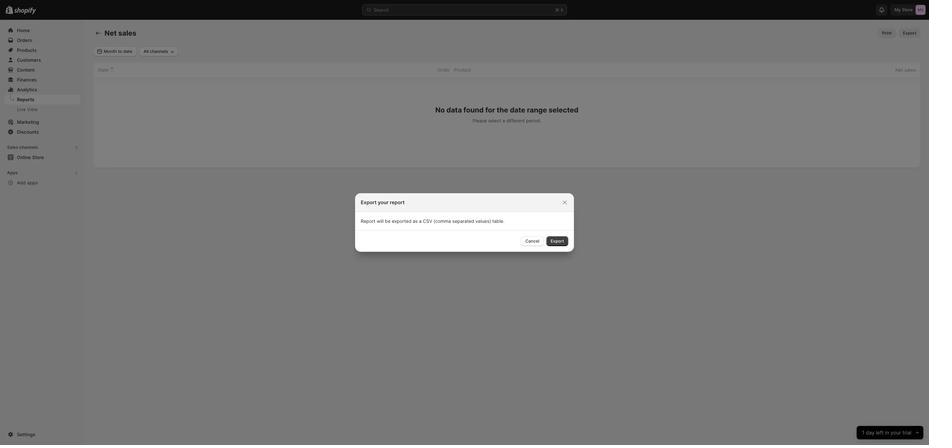 Task type: describe. For each thing, give the bounding box(es) containing it.
exported
[[392, 218, 411, 224]]

sales channels button
[[4, 143, 80, 152]]

your
[[378, 199, 389, 205]]

0 horizontal spatial sales
[[118, 29, 136, 37]]

different
[[506, 118, 525, 124]]

0 horizontal spatial net
[[104, 29, 117, 37]]

live view
[[17, 107, 38, 112]]

add apps button
[[4, 178, 80, 188]]

add apps
[[17, 180, 38, 186]]

export your report
[[361, 199, 405, 205]]

date
[[510, 106, 525, 114]]

date
[[98, 67, 108, 73]]

found
[[463, 106, 484, 114]]

be
[[385, 218, 390, 224]]

report
[[390, 199, 405, 205]]

settings
[[17, 432, 35, 438]]

no
[[435, 106, 445, 114]]

will
[[377, 218, 384, 224]]

shopify image
[[14, 7, 36, 14]]

for
[[485, 106, 495, 114]]

apps button
[[4, 168, 80, 178]]

the
[[497, 106, 508, 114]]

(comma
[[434, 218, 451, 224]]

discounts
[[17, 129, 39, 135]]

⌘
[[555, 7, 559, 13]]

print button
[[878, 28, 896, 38]]

print
[[882, 30, 892, 36]]

net sales inside 'button'
[[895, 67, 916, 73]]

csv
[[423, 218, 432, 224]]

home link
[[4, 25, 80, 35]]

report will be exported as a csv (comma separated values) table.
[[361, 218, 504, 224]]

product button
[[453, 63, 479, 77]]

search
[[374, 7, 389, 13]]

sales
[[7, 145, 18, 150]]

analytics
[[17, 87, 37, 92]]

data
[[446, 106, 462, 114]]

selected
[[549, 106, 578, 114]]

report
[[361, 218, 375, 224]]

range
[[527, 106, 547, 114]]

live
[[17, 107, 26, 112]]

export for left export button
[[551, 239, 564, 244]]

date button
[[97, 63, 116, 77]]

0 horizontal spatial export
[[361, 199, 377, 205]]

select
[[488, 118, 501, 124]]

period.
[[526, 118, 541, 124]]

table.
[[492, 218, 504, 224]]

net inside 'button'
[[895, 67, 903, 73]]



Task type: vqa. For each thing, say whether or not it's contained in the screenshot.
⌘ at the top right of the page
yes



Task type: locate. For each thing, give the bounding box(es) containing it.
2 horizontal spatial export
[[903, 30, 916, 36]]

sales inside 'button'
[[904, 67, 916, 73]]

0 vertical spatial net
[[104, 29, 117, 37]]

product
[[454, 67, 471, 73]]

0 horizontal spatial net sales
[[104, 29, 136, 37]]

add
[[17, 180, 26, 186]]

a inside the no data found for the date range selected please select a different period.
[[502, 118, 505, 124]]

reports link
[[4, 95, 80, 104]]

discounts link
[[4, 127, 80, 137]]

live view link
[[4, 104, 80, 114]]

values)
[[475, 218, 491, 224]]

0 vertical spatial export
[[903, 30, 916, 36]]

1 vertical spatial net sales
[[895, 67, 916, 73]]

export your report dialog
[[0, 193, 929, 252]]

apps
[[27, 180, 38, 186]]

export right cancel
[[551, 239, 564, 244]]

1 vertical spatial a
[[419, 218, 422, 224]]

1 horizontal spatial export button
[[899, 28, 921, 38]]

1 horizontal spatial net
[[895, 67, 903, 73]]

settings link
[[4, 430, 80, 440]]

a right "select"
[[502, 118, 505, 124]]

⌘ k
[[555, 7, 564, 13]]

1 vertical spatial export
[[361, 199, 377, 205]]

reports
[[17, 97, 34, 102]]

net
[[104, 29, 117, 37], [895, 67, 903, 73]]

a right as
[[419, 218, 422, 224]]

a
[[502, 118, 505, 124], [419, 218, 422, 224]]

export right print
[[903, 30, 916, 36]]

0 vertical spatial export button
[[899, 28, 921, 38]]

export for the top export button
[[903, 30, 916, 36]]

1 horizontal spatial sales
[[904, 67, 916, 73]]

cancel button
[[521, 236, 544, 246]]

home
[[17, 28, 30, 33]]

1 horizontal spatial export
[[551, 239, 564, 244]]

0 horizontal spatial a
[[419, 218, 422, 224]]

1 horizontal spatial net sales
[[895, 67, 916, 73]]

export left your at left top
[[361, 199, 377, 205]]

cancel
[[525, 239, 539, 244]]

k
[[561, 7, 564, 13]]

1 vertical spatial export button
[[546, 236, 568, 246]]

please
[[473, 118, 487, 124]]

as
[[413, 218, 418, 224]]

no data found for the date range selected please select a different period.
[[435, 106, 578, 124]]

0 vertical spatial net sales
[[104, 29, 136, 37]]

apps
[[7, 170, 18, 175]]

order button
[[429, 63, 451, 77]]

export
[[903, 30, 916, 36], [361, 199, 377, 205], [551, 239, 564, 244]]

separated
[[452, 218, 474, 224]]

net sales
[[104, 29, 136, 37], [895, 67, 916, 73]]

1 vertical spatial sales
[[904, 67, 916, 73]]

0 vertical spatial sales
[[118, 29, 136, 37]]

export button right cancel button
[[546, 236, 568, 246]]

analytics link
[[4, 85, 80, 95]]

0 vertical spatial a
[[502, 118, 505, 124]]

net sales button
[[887, 63, 917, 77]]

channels
[[19, 145, 38, 150]]

a inside export your report dialog
[[419, 218, 422, 224]]

sales
[[118, 29, 136, 37], [904, 67, 916, 73]]

1 vertical spatial net
[[895, 67, 903, 73]]

export button
[[899, 28, 921, 38], [546, 236, 568, 246]]

sales channels
[[7, 145, 38, 150]]

0 horizontal spatial export button
[[546, 236, 568, 246]]

export button right print button
[[899, 28, 921, 38]]

view
[[27, 107, 38, 112]]

1 horizontal spatial a
[[502, 118, 505, 124]]

2 vertical spatial export
[[551, 239, 564, 244]]

order
[[437, 67, 450, 73]]



